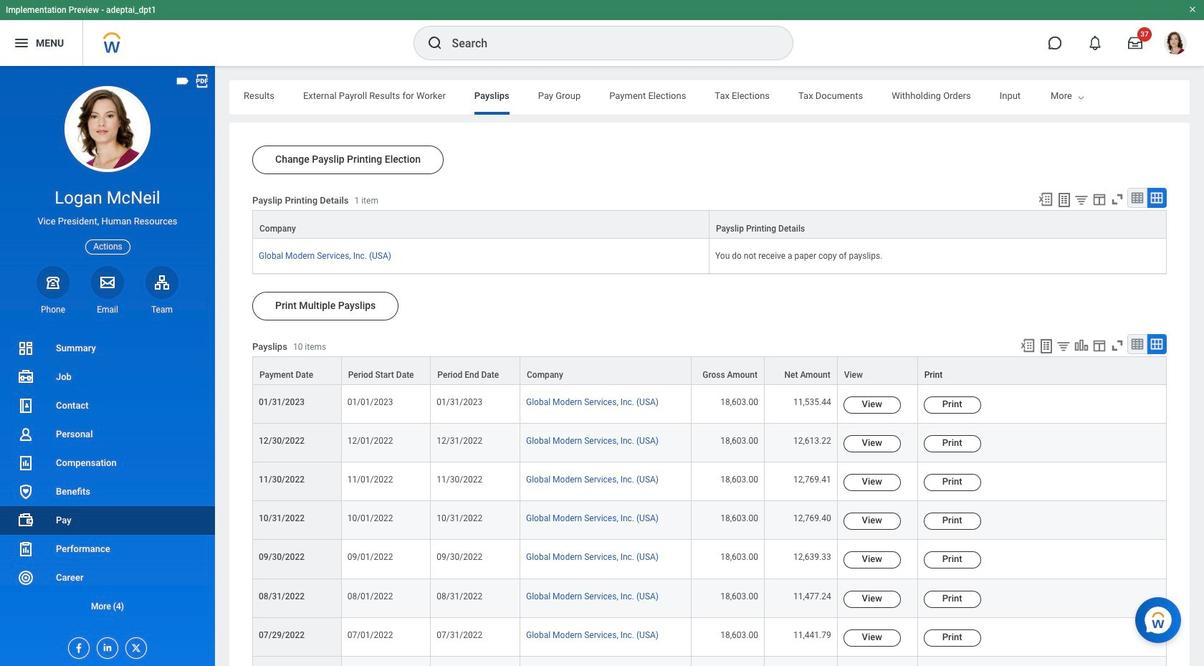 Task type: describe. For each thing, give the bounding box(es) containing it.
Search Workday  search field
[[452, 27, 764, 59]]

7 cell from the left
[[919, 657, 1168, 666]]

export to excel image
[[1039, 192, 1054, 207]]

close environment banner image
[[1189, 5, 1198, 14]]

contact image
[[17, 397, 34, 415]]

4 cell from the left
[[692, 657, 765, 666]]

notifications large image
[[1089, 36, 1103, 50]]

select to filter grid data image
[[1057, 339, 1072, 354]]

justify image
[[13, 34, 30, 52]]

job image
[[17, 369, 34, 386]]

x image
[[126, 638, 142, 654]]

toolbar for 11th row from the bottom
[[1032, 188, 1168, 210]]

1 row from the top
[[252, 210, 1168, 240]]

4 row from the top
[[252, 385, 1168, 424]]

profile logan mcneil image
[[1165, 32, 1188, 57]]

inbox large image
[[1129, 36, 1143, 50]]

7 row from the top
[[252, 502, 1168, 540]]

2 click to view/edit grid preferences image from the top
[[1092, 338, 1108, 354]]

2 cell from the left
[[431, 657, 521, 666]]

export to excel image
[[1021, 338, 1036, 354]]

toolbar for 9th row from the bottom of the page
[[1014, 334, 1168, 357]]

summary image
[[17, 340, 34, 357]]

expand table image
[[1150, 337, 1165, 352]]

export to worksheets image for select to filter grid data icon
[[1057, 192, 1074, 209]]

team logan mcneil element
[[146, 304, 179, 316]]

1 fullscreen image from the top
[[1110, 192, 1126, 207]]

phone logan mcneil element
[[37, 304, 70, 316]]

3 cell from the left
[[521, 657, 692, 666]]

11 row from the top
[[252, 657, 1168, 666]]



Task type: vqa. For each thing, say whether or not it's contained in the screenshot.
fifth ROW
yes



Task type: locate. For each thing, give the bounding box(es) containing it.
fullscreen image
[[1110, 192, 1126, 207], [1110, 338, 1126, 354]]

linkedin image
[[98, 638, 113, 653]]

click to view/edit grid preferences image
[[1092, 192, 1108, 207], [1092, 338, 1108, 354]]

1 vertical spatial fullscreen image
[[1110, 338, 1126, 354]]

0 vertical spatial fullscreen image
[[1110, 192, 1126, 207]]

5 row from the top
[[252, 424, 1168, 463]]

5 cell from the left
[[765, 657, 838, 666]]

2 fullscreen image from the top
[[1110, 338, 1126, 354]]

search image
[[426, 34, 444, 52]]

1 vertical spatial toolbar
[[1014, 334, 1168, 357]]

career image
[[17, 569, 34, 587]]

fullscreen image left table image
[[1110, 192, 1126, 207]]

compensation image
[[17, 455, 34, 472]]

tag image
[[175, 73, 191, 89]]

1 vertical spatial click to view/edit grid preferences image
[[1092, 338, 1108, 354]]

3 row from the top
[[252, 357, 1168, 385]]

facebook image
[[69, 638, 85, 654]]

banner
[[0, 0, 1205, 66]]

table image
[[1131, 337, 1145, 352]]

view printable version (pdf) image
[[194, 73, 210, 89]]

10 row from the top
[[252, 618, 1168, 657]]

export to worksheets image left select to filter grid data icon
[[1057, 192, 1074, 209]]

click to view/edit grid preferences image right select to filter grid data image
[[1092, 338, 1108, 354]]

expand table image
[[1150, 191, 1165, 205]]

email logan mcneil element
[[91, 304, 124, 316]]

table image
[[1131, 191, 1145, 205]]

list
[[0, 334, 215, 621]]

2 row from the top
[[252, 239, 1168, 274]]

row header
[[252, 657, 342, 666]]

6 row from the top
[[252, 463, 1168, 502]]

8 row from the top
[[252, 540, 1168, 579]]

6 cell from the left
[[838, 657, 919, 666]]

0 horizontal spatial export to worksheets image
[[1039, 338, 1056, 355]]

personal image
[[17, 426, 34, 443]]

1 vertical spatial export to worksheets image
[[1039, 338, 1056, 355]]

navigation pane region
[[0, 66, 215, 666]]

export to worksheets image left select to filter grid data image
[[1039, 338, 1056, 355]]

mail image
[[99, 274, 116, 291]]

1 click to view/edit grid preferences image from the top
[[1092, 192, 1108, 207]]

export to worksheets image
[[1057, 192, 1074, 209], [1039, 338, 1056, 355]]

click to view/edit grid preferences image right select to filter grid data icon
[[1092, 192, 1108, 207]]

1 horizontal spatial export to worksheets image
[[1057, 192, 1074, 209]]

1 cell from the left
[[342, 657, 431, 666]]

0 vertical spatial toolbar
[[1032, 188, 1168, 210]]

performance image
[[17, 541, 34, 558]]

column header
[[252, 210, 710, 240]]

0 vertical spatial click to view/edit grid preferences image
[[1092, 192, 1108, 207]]

phone image
[[43, 274, 63, 291]]

select to filter grid data image
[[1074, 192, 1090, 207]]

pay image
[[17, 512, 34, 529]]

0 vertical spatial export to worksheets image
[[1057, 192, 1074, 209]]

tab list
[[230, 80, 1205, 115]]

export to worksheets image for select to filter grid data image
[[1039, 338, 1056, 355]]

9 row from the top
[[252, 579, 1168, 618]]

cell
[[342, 657, 431, 666], [431, 657, 521, 666], [521, 657, 692, 666], [692, 657, 765, 666], [765, 657, 838, 666], [838, 657, 919, 666], [919, 657, 1168, 666]]

view team image
[[153, 274, 171, 291]]

fullscreen image left table icon
[[1110, 338, 1126, 354]]

row
[[252, 210, 1168, 240], [252, 239, 1168, 274], [252, 357, 1168, 385], [252, 385, 1168, 424], [252, 424, 1168, 463], [252, 463, 1168, 502], [252, 502, 1168, 540], [252, 540, 1168, 579], [252, 579, 1168, 618], [252, 618, 1168, 657], [252, 657, 1168, 666]]

benefits image
[[17, 483, 34, 501]]

toolbar
[[1032, 188, 1168, 210], [1014, 334, 1168, 357]]



